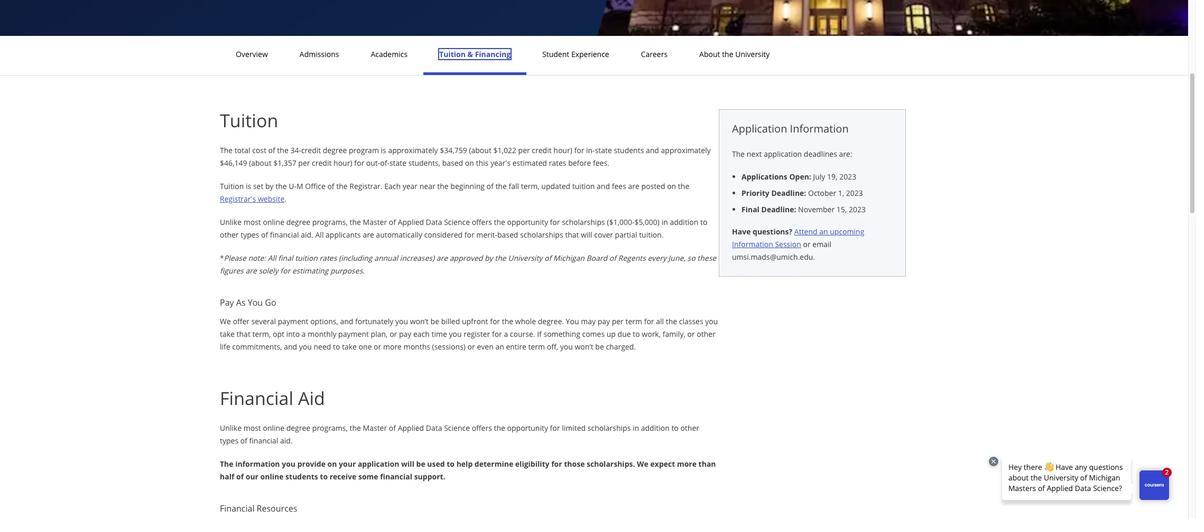 Task type: locate. For each thing, give the bounding box(es) containing it.
based inside the total cost of the 34-credit degree program is approximately $34,759 (about $1,022 per credit hour) for in-state students and approximately $46,149 (about $1,357 per credit hour) for out-of-state students, based on this year's estimated rates before fees.
[[442, 158, 463, 168]]

1 vertical spatial other
[[697, 329, 716, 340]]

0 vertical spatial opportunity
[[507, 217, 548, 227]]

about
[[700, 49, 721, 59]]

programs, inside unlike most online degree programs, the master of applied data science offers the opportunity for limited scholarships in addition to other types of financial aid.
[[312, 424, 348, 434]]

degree inside unlike most online degree programs, the master of applied data science offers the opportunity for scholarships ($1,000-$5,000) in addition to other types of financial aid. all applicants are automatically considered for merit-based scholarships that will cover partial tuition.
[[286, 217, 311, 227]]

0 horizontal spatial aid.
[[280, 436, 293, 446]]

on left the 'this'
[[465, 158, 474, 168]]

other up than
[[681, 424, 700, 434]]

1 master from the top
[[363, 217, 387, 227]]

application inside the information you provide on your application will be used to help determine eligibility for those scholarships. we expect more than half of our online students to receive some financial support.
[[358, 460, 400, 470]]

be
[[431, 317, 439, 327], [596, 342, 604, 352], [416, 460, 426, 470]]

programs, for financial
[[312, 217, 348, 227]]

all
[[315, 230, 324, 240], [268, 253, 276, 263]]

so
[[688, 253, 696, 263]]

term down if at the left bottom of the page
[[529, 342, 545, 352]]

offers up "determine"
[[472, 424, 492, 434]]

is inside tuition is set by the u-m office of the registrar. each year near the beginning of the fall term, updated tuition and fees are posted on the registrar's website .
[[246, 181, 251, 191]]

1 horizontal spatial aid.
[[301, 230, 314, 240]]

most inside unlike most online degree programs, the master of applied data science offers the opportunity for limited scholarships in addition to other types of financial aid.
[[244, 424, 261, 434]]

you right as
[[248, 297, 263, 309]]

an inside the we offer several payment options, and fortunately you won't be billed upfront for the whole degree. you may pay per term for all the classes you take that term, opt into a monthly payment plan, or pay each time you register for a course. if something comes up due to work, family, or other life commitments, and you need to take one or more months (sessions) or even an entire term off, you won't be charged.
[[496, 342, 504, 352]]

0 horizontal spatial information
[[732, 240, 774, 250]]

help
[[457, 460, 473, 470]]

beginning
[[451, 181, 485, 191]]

1 vertical spatial take
[[342, 342, 357, 352]]

programs, down aid
[[312, 424, 348, 434]]

1 vertical spatial types
[[220, 436, 239, 446]]

you inside the we offer several payment options, and fortunately you won't be billed upfront for the whole degree. you may pay per term for all the classes you take that term, opt into a monthly payment plan, or pay each time you register for a course. if something comes up due to work, family, or other life commitments, and you need to take one or more months (sessions) or even an entire term off, you won't be charged.
[[566, 317, 579, 327]]

0 vertical spatial you
[[248, 297, 263, 309]]

2 vertical spatial on
[[328, 460, 337, 470]]

degree for financial
[[286, 217, 311, 227]]

1 vertical spatial in
[[633, 424, 639, 434]]

master for financial
[[363, 217, 387, 227]]

1 vertical spatial per
[[298, 158, 310, 168]]

tuition
[[573, 181, 595, 191], [295, 253, 318, 263]]

opportunity inside unlike most online degree programs, the master of applied data science offers the opportunity for scholarships ($1,000-$5,000) in addition to other types of financial aid. all applicants are automatically considered for merit-based scholarships that will cover partial tuition.
[[507, 217, 548, 227]]

1 financial from the top
[[220, 387, 294, 411]]

other up "please"
[[220, 230, 239, 240]]

unlike for types
[[220, 424, 242, 434]]

1 horizontal spatial an
[[820, 227, 828, 237]]

2 offers from the top
[[472, 424, 492, 434]]

2023 right 19,
[[840, 172, 857, 182]]

list
[[737, 171, 893, 215]]

be left used
[[416, 460, 426, 470]]

that inside the we offer several payment options, and fortunately you won't be billed upfront for the whole degree. you may pay per term for all the classes you take that term, opt into a monthly payment plan, or pay each time you register for a course. if something comes up due to work, family, or other life commitments, and you need to take one or more months (sessions) or even an entire term off, you won't be charged.
[[237, 329, 251, 340]]

tuition for tuition & financing
[[440, 49, 466, 59]]

0 horizontal spatial application
[[358, 460, 400, 470]]

plan,
[[371, 329, 388, 340]]

opportunity
[[507, 217, 548, 227], [507, 424, 548, 434]]

1 vertical spatial financial
[[220, 503, 255, 515]]

0 horizontal spatial per
[[298, 158, 310, 168]]

0 horizontal spatial tuition
[[295, 253, 318, 263]]

0 vertical spatial types
[[241, 230, 259, 240]]

aid. up estimating
[[301, 230, 314, 240]]

0 vertical spatial deadline:
[[772, 188, 807, 198]]

2 list item from the top
[[742, 188, 893, 199]]

0 vertical spatial in
[[662, 217, 668, 227]]

0 horizontal spatial in
[[633, 424, 639, 434]]

1 vertical spatial most
[[244, 424, 261, 434]]

term,
[[521, 181, 540, 191], [253, 329, 271, 340]]

other down classes
[[697, 329, 716, 340]]

0 vertical spatial addition
[[670, 217, 699, 227]]

1 horizontal spatial payment
[[339, 329, 369, 340]]

1 horizontal spatial based
[[498, 230, 518, 240]]

the
[[220, 145, 233, 155], [732, 149, 745, 159], [220, 460, 234, 470]]

on inside the information you provide on your application will be used to help determine eligibility for those scholarships. we expect more than half of our online students to receive some financial support.
[[328, 460, 337, 470]]

the up "determine"
[[494, 424, 505, 434]]

degree for aid.
[[286, 424, 311, 434]]

1 horizontal spatial a
[[504, 329, 508, 340]]

master for aid.
[[363, 424, 387, 434]]

degree inside the total cost of the 34-credit degree program is approximately $34,759 (about $1,022 per credit hour) for in-state students and approximately $46,149 (about $1,357 per credit hour) for out-of-state students, based on this year's estimated rates before fees.
[[323, 145, 347, 155]]

financial right some
[[380, 472, 412, 482]]

0 vertical spatial be
[[431, 317, 439, 327]]

next
[[747, 149, 762, 159]]

in-
[[586, 145, 595, 155]]

by
[[265, 181, 274, 191], [485, 253, 493, 263]]

2 a from the left
[[504, 329, 508, 340]]

approved
[[450, 253, 483, 263]]

1 programs, from the top
[[312, 217, 348, 227]]

2 financial from the top
[[220, 503, 255, 515]]

2 master from the top
[[363, 424, 387, 434]]

1 science from the top
[[444, 217, 470, 227]]

admissions
[[300, 49, 339, 59]]

the up applicants
[[350, 217, 361, 227]]

0 horizontal spatial will
[[401, 460, 415, 470]]

financial down half
[[220, 503, 255, 515]]

won't
[[410, 317, 429, 327], [575, 342, 594, 352]]

0 vertical spatial rates
[[549, 158, 567, 168]]

be down comes
[[596, 342, 604, 352]]

all inside * please note: all final tuition rates (including annual increases) are approved by the university of michigan board of regents every june, so these figures are solely for estimating purposes.
[[268, 253, 276, 263]]

registrar.
[[350, 181, 383, 191]]

1 horizontal spatial all
[[315, 230, 324, 240]]

monthly
[[308, 329, 337, 340]]

or down 'attend'
[[804, 240, 811, 250]]

0 horizontal spatial by
[[265, 181, 274, 191]]

and down into
[[284, 342, 297, 352]]

for inside unlike most online degree programs, the master of applied data science offers the opportunity for limited scholarships in addition to other types of financial aid.
[[550, 424, 560, 434]]

1 unlike from the top
[[220, 217, 242, 227]]

1 horizontal spatial pay
[[598, 317, 610, 327]]

list item up november
[[742, 188, 893, 199]]

whole
[[515, 317, 536, 327]]

than
[[699, 460, 716, 470]]

master inside unlike most online degree programs, the master of applied data science offers the opportunity for scholarships ($1,000-$5,000) in addition to other types of financial aid. all applicants are automatically considered for merit-based scholarships that will cover partial tuition.
[[363, 217, 387, 227]]

you inside the information you provide on your application will be used to help determine eligibility for those scholarships. we expect more than half of our online students to receive some financial support.
[[282, 460, 296, 470]]

opportunity inside unlike most online degree programs, the master of applied data science offers the opportunity for limited scholarships in addition to other types of financial aid.
[[507, 424, 548, 434]]

program
[[349, 145, 379, 155]]

2 data from the top
[[426, 424, 442, 434]]

unlike inside unlike most online degree programs, the master of applied data science offers the opportunity for scholarships ($1,000-$5,000) in addition to other types of financial aid. all applicants are automatically considered for merit-based scholarships that will cover partial tuition.
[[220, 217, 242, 227]]

for
[[575, 145, 585, 155], [354, 158, 364, 168], [550, 217, 560, 227], [465, 230, 475, 240], [280, 266, 290, 276], [490, 317, 500, 327], [644, 317, 654, 327], [492, 329, 502, 340], [550, 424, 560, 434], [552, 460, 562, 470]]

data inside unlike most online degree programs, the master of applied data science offers the opportunity for scholarships ($1,000-$5,000) in addition to other types of financial aid. all applicants are automatically considered for merit-based scholarships that will cover partial tuition.
[[426, 217, 442, 227]]

1 offers from the top
[[472, 217, 492, 227]]

master inside unlike most online degree programs, the master of applied data science offers the opportunity for limited scholarships in addition to other types of financial aid.
[[363, 424, 387, 434]]

1 horizontal spatial that
[[565, 230, 579, 240]]

1 most from the top
[[244, 217, 261, 227]]

work,
[[642, 329, 661, 340]]

financial aid
[[220, 387, 325, 411]]

online inside unlike most online degree programs, the master of applied data science offers the opportunity for scholarships ($1,000-$5,000) in addition to other types of financial aid. all applicants are automatically considered for merit-based scholarships that will cover partial tuition.
[[263, 217, 285, 227]]

1 vertical spatial unlike
[[220, 424, 242, 434]]

scholarships up cover
[[562, 217, 605, 227]]

degree inside unlike most online degree programs, the master of applied data science offers the opportunity for limited scholarships in addition to other types of financial aid.
[[286, 424, 311, 434]]

expect
[[651, 460, 675, 470]]

types inside unlike most online degree programs, the master of applied data science offers the opportunity for scholarships ($1,000-$5,000) in addition to other types of financial aid. all applicants are automatically considered for merit-based scholarships that will cover partial tuition.
[[241, 230, 259, 240]]

0 horizontal spatial addition
[[641, 424, 670, 434]]

in right $5,000) on the right of the page
[[662, 217, 668, 227]]

tuition & financing
[[440, 49, 511, 59]]

financial up final
[[270, 230, 299, 240]]

tuition is set by the u-m office of the registrar. each year near the beginning of the fall term, updated tuition and fees are posted on the registrar's website .
[[220, 181, 690, 204]]

1 vertical spatial tuition
[[220, 108, 278, 133]]

the inside the information you provide on your application will be used to help determine eligibility for those scholarships. we expect more than half of our online students to receive some financial support.
[[220, 460, 234, 470]]

tuition inside tuition is set by the u-m office of the registrar. each year near the beginning of the fall term, updated tuition and fees are posted on the registrar's website .
[[220, 181, 244, 191]]

the right about
[[722, 49, 734, 59]]

2023 right 1,
[[847, 188, 864, 198]]

0 vertical spatial tuition
[[440, 49, 466, 59]]

of inside the total cost of the 34-credit degree program is approximately $34,759 (about $1,022 per credit hour) for in-state students and approximately $46,149 (about $1,357 per credit hour) for out-of-state students, based on this year's estimated rates before fees.
[[268, 145, 275, 155]]

1 data from the top
[[426, 217, 442, 227]]

months
[[404, 342, 430, 352]]

charged.
[[606, 342, 636, 352]]

of-
[[380, 158, 390, 168]]

and up "posted"
[[646, 145, 659, 155]]

payment up one
[[339, 329, 369, 340]]

other inside the we offer several payment options, and fortunately you won't be billed upfront for the whole degree. you may pay per term for all the classes you take that term, opt into a monthly payment plan, or pay each time you register for a course. if something comes up due to work, family, or other life commitments, and you need to take one or more months (sessions) or even an entire term off, you won't be charged.
[[697, 329, 716, 340]]

based down $34,759
[[442, 158, 463, 168]]

academics
[[371, 49, 408, 59]]

0 vertical spatial list item
[[742, 171, 893, 182]]

most for types
[[244, 217, 261, 227]]

2 programs, from the top
[[312, 424, 348, 434]]

and
[[646, 145, 659, 155], [597, 181, 610, 191], [340, 317, 353, 327], [284, 342, 297, 352]]

scholarships right "limited"
[[588, 424, 631, 434]]

degree down aid
[[286, 424, 311, 434]]

term, inside tuition is set by the u-m office of the registrar. each year near the beginning of the fall term, updated tuition and fees are posted on the registrar's website .
[[521, 181, 540, 191]]

0 vertical spatial by
[[265, 181, 274, 191]]

1 horizontal spatial is
[[381, 145, 386, 155]]

opportunity for limited
[[507, 424, 548, 434]]

1 a from the left
[[302, 329, 306, 340]]

all
[[656, 317, 664, 327]]

opt
[[273, 329, 285, 340]]

science inside unlike most online degree programs, the master of applied data science offers the opportunity for scholarships ($1,000-$5,000) in addition to other types of financial aid. all applicants are automatically considered for merit-based scholarships that will cover partial tuition.
[[444, 217, 470, 227]]

unlike most online degree programs, the master of applied data science offers the opportunity for limited scholarships in addition to other types of financial aid.
[[220, 424, 700, 446]]

on
[[465, 158, 474, 168], [667, 181, 676, 191], [328, 460, 337, 470]]

offers inside unlike most online degree programs, the master of applied data science offers the opportunity for scholarships ($1,000-$5,000) in addition to other types of financial aid. all applicants are automatically considered for merit-based scholarships that will cover partial tuition.
[[472, 217, 492, 227]]

most inside unlike most online degree programs, the master of applied data science offers the opportunity for scholarships ($1,000-$5,000) in addition to other types of financial aid. all applicants are automatically considered for merit-based scholarships that will cover partial tuition.
[[244, 217, 261, 227]]

financial down commitments,
[[220, 387, 294, 411]]

state
[[595, 145, 612, 155], [390, 158, 407, 168]]

online inside the information you provide on your application will be used to help determine eligibility for those scholarships. we expect more than half of our online students to receive some financial support.
[[260, 472, 284, 482]]

programs, inside unlike most online degree programs, the master of applied data science offers the opportunity for scholarships ($1,000-$5,000) in addition to other types of financial aid. all applicants are automatically considered for merit-based scholarships that will cover partial tuition.
[[312, 217, 348, 227]]

to right need
[[333, 342, 340, 352]]

are down considered
[[437, 253, 448, 263]]

are down the note:
[[246, 266, 257, 276]]

an right even
[[496, 342, 504, 352]]

final deadline: november 15, 2023
[[742, 205, 866, 215]]

the inside the total cost of the 34-credit degree program is approximately $34,759 (about $1,022 per credit hour) for in-state students and approximately $46,149 (about $1,357 per credit hour) for out-of-state students, based on this year's estimated rates before fees.
[[220, 145, 233, 155]]

0 horizontal spatial an
[[496, 342, 504, 352]]

have questions?
[[732, 227, 793, 237]]

you down something
[[560, 342, 573, 352]]

1 horizontal spatial approximately
[[661, 145, 711, 155]]

2 most from the top
[[244, 424, 261, 434]]

1 vertical spatial rates
[[320, 253, 337, 263]]

for left those
[[552, 460, 562, 470]]

1 vertical spatial (about
[[249, 158, 272, 168]]

that inside unlike most online degree programs, the master of applied data science offers the opportunity for scholarships ($1,000-$5,000) in addition to other types of financial aid. all applicants are automatically considered for merit-based scholarships that will cover partial tuition.
[[565, 230, 579, 240]]

1 vertical spatial you
[[566, 317, 579, 327]]

will up support.
[[401, 460, 415, 470]]

opportunity up eligibility
[[507, 424, 548, 434]]

0 vertical spatial hour)
[[554, 145, 573, 155]]

all up "solely"
[[268, 253, 276, 263]]

2 opportunity from the top
[[507, 424, 548, 434]]

list containing applications open:
[[737, 171, 893, 215]]

will inside unlike most online degree programs, the master of applied data science offers the opportunity for scholarships ($1,000-$5,000) in addition to other types of financial aid. all applicants are automatically considered for merit-based scholarships that will cover partial tuition.
[[581, 230, 593, 240]]

register
[[464, 329, 490, 340]]

science up considered
[[444, 217, 470, 227]]

university
[[736, 49, 770, 59], [508, 253, 543, 263]]

opportunity down fall
[[507, 217, 548, 227]]

0 horizontal spatial term,
[[253, 329, 271, 340]]

pay left each
[[399, 329, 412, 340]]

0 vertical spatial tuition
[[573, 181, 595, 191]]

tuition up estimating
[[295, 253, 318, 263]]

applied inside unlike most online degree programs, the master of applied data science offers the opportunity for limited scholarships in addition to other types of financial aid.
[[398, 424, 424, 434]]

1 vertical spatial be
[[596, 342, 604, 352]]

most for of
[[244, 424, 261, 434]]

0 vertical spatial will
[[581, 230, 593, 240]]

1 vertical spatial degree
[[286, 217, 311, 227]]

types up half
[[220, 436, 239, 446]]

0 horizontal spatial is
[[246, 181, 251, 191]]

your
[[339, 460, 356, 470]]

deadline: up questions?
[[762, 205, 797, 215]]

most
[[244, 217, 261, 227], [244, 424, 261, 434]]

is inside the total cost of the 34-credit degree program is approximately $34,759 (about $1,022 per credit hour) for in-state students and approximately $46,149 (about $1,357 per credit hour) for out-of-state students, based on this year's estimated rates before fees.
[[381, 145, 386, 155]]

0 vertical spatial on
[[465, 158, 474, 168]]

for left in-
[[575, 145, 585, 155]]

2023 for applications open: july 19, 2023
[[840, 172, 857, 182]]

are inside tuition is set by the u-m office of the registrar. each year near the beginning of the fall term, updated tuition and fees are posted on the registrar's website .
[[628, 181, 640, 191]]

we left offer
[[220, 317, 231, 327]]

0 vertical spatial that
[[565, 230, 579, 240]]

science inside unlike most online degree programs, the master of applied data science offers the opportunity for limited scholarships in addition to other types of financial aid.
[[444, 424, 470, 434]]

we
[[220, 317, 231, 327], [637, 460, 649, 470]]

1 vertical spatial by
[[485, 253, 493, 263]]

tuition left &
[[440, 49, 466, 59]]

of
[[268, 145, 275, 155], [328, 181, 335, 191], [487, 181, 494, 191], [389, 217, 396, 227], [261, 230, 268, 240], [545, 253, 552, 263], [610, 253, 617, 263], [389, 424, 396, 434], [240, 436, 247, 446], [236, 472, 244, 482]]

posted
[[642, 181, 666, 191]]

data for limited
[[426, 424, 442, 434]]

offers up merit- on the top left of the page
[[472, 217, 492, 227]]

merit-
[[477, 230, 498, 240]]

by right set
[[265, 181, 274, 191]]

cost
[[252, 145, 266, 155]]

0 vertical spatial information
[[790, 122, 849, 136]]

go
[[265, 297, 276, 309]]

0 vertical spatial 2023
[[840, 172, 857, 182]]

unlike
[[220, 217, 242, 227], [220, 424, 242, 434]]

1 vertical spatial opportunity
[[507, 424, 548, 434]]

(about down cost
[[249, 158, 272, 168]]

you right fortunately
[[396, 317, 408, 327]]

considered
[[424, 230, 463, 240]]

rates up estimating
[[320, 253, 337, 263]]

1 vertical spatial list item
[[742, 188, 893, 199]]

unlike inside unlike most online degree programs, the master of applied data science offers the opportunity for limited scholarships in addition to other types of financial aid.
[[220, 424, 242, 434]]

we left expect
[[637, 460, 649, 470]]

before
[[569, 158, 591, 168]]

for inside the information you provide on your application will be used to help determine eligibility for those scholarships. we expect more than half of our online students to receive some financial support.
[[552, 460, 562, 470]]

and left fees at the top right
[[597, 181, 610, 191]]

online for financial
[[263, 424, 285, 434]]

most down "financial aid"
[[244, 424, 261, 434]]

list item containing final deadline:
[[742, 204, 893, 215]]

the for application information
[[732, 149, 745, 159]]

those
[[564, 460, 585, 470]]

you
[[396, 317, 408, 327], [706, 317, 718, 327], [449, 329, 462, 340], [299, 342, 312, 352], [560, 342, 573, 352], [282, 460, 296, 470]]

degree down .
[[286, 217, 311, 227]]

scholarships up michigan
[[520, 230, 564, 240]]

take
[[220, 329, 235, 340], [342, 342, 357, 352]]

1 vertical spatial students
[[286, 472, 318, 482]]

aid.
[[301, 230, 314, 240], [280, 436, 293, 446]]

1 opportunity from the top
[[507, 217, 548, 227]]

aid. inside unlike most online degree programs, the master of applied data science offers the opportunity for limited scholarships in addition to other types of financial aid.
[[280, 436, 293, 446]]

science up help
[[444, 424, 470, 434]]

university left michigan
[[508, 253, 543, 263]]

an up the email
[[820, 227, 828, 237]]

applied inside unlike most online degree programs, the master of applied data science offers the opportunity for scholarships ($1,000-$5,000) in addition to other types of financial aid. all applicants are automatically considered for merit-based scholarships that will cover partial tuition.
[[398, 217, 424, 227]]

(including
[[339, 253, 373, 263]]

2 applied from the top
[[398, 424, 424, 434]]

our
[[246, 472, 259, 482]]

0 horizontal spatial take
[[220, 329, 235, 340]]

on right "posted"
[[667, 181, 676, 191]]

information
[[790, 122, 849, 136], [732, 240, 774, 250]]

0 horizontal spatial hour)
[[334, 158, 352, 168]]

online down information
[[260, 472, 284, 482]]

1 vertical spatial is
[[246, 181, 251, 191]]

need
[[314, 342, 331, 352]]

the total cost of the 34-credit degree program is approximately $34,759 (about $1,022 per credit hour) for in-state students and approximately $46,149 (about $1,357 per credit hour) for out-of-state students, based on this year's estimated rates before fees.
[[220, 145, 711, 168]]

annual
[[374, 253, 398, 263]]

1 vertical spatial offers
[[472, 424, 492, 434]]

entire
[[506, 342, 527, 352]]

on left your
[[328, 460, 337, 470]]

1 vertical spatial we
[[637, 460, 649, 470]]

used
[[427, 460, 445, 470]]

fortunately
[[355, 317, 394, 327]]

2 vertical spatial list item
[[742, 204, 893, 215]]

(about up the 'this'
[[469, 145, 492, 155]]

the for tuition
[[220, 145, 233, 155]]

online for of
[[263, 217, 285, 227]]

1 vertical spatial hour)
[[334, 158, 352, 168]]

even
[[477, 342, 494, 352]]

university right about
[[736, 49, 770, 59]]

data inside unlike most online degree programs, the master of applied data science offers the opportunity for limited scholarships in addition to other types of financial aid.
[[426, 424, 442, 434]]

0 vertical spatial is
[[381, 145, 386, 155]]

list item containing applications open:
[[742, 171, 893, 182]]

list item
[[742, 171, 893, 182], [742, 188, 893, 199], [742, 204, 893, 215]]

to up these
[[701, 217, 708, 227]]

0 horizontal spatial be
[[416, 460, 426, 470]]

1 horizontal spatial won't
[[575, 342, 594, 352]]

are right fees at the top right
[[628, 181, 640, 191]]

types inside unlike most online degree programs, the master of applied data science offers the opportunity for limited scholarships in addition to other types of financial aid.
[[220, 436, 239, 446]]

data up used
[[426, 424, 442, 434]]

0 vertical spatial students
[[614, 145, 644, 155]]

on inside tuition is set by the u-m office of the registrar. each year near the beginning of the fall term, updated tuition and fees are posted on the registrar's website .
[[667, 181, 676, 191]]

a
[[302, 329, 306, 340], [504, 329, 508, 340]]

an
[[820, 227, 828, 237], [496, 342, 504, 352]]

1 horizontal spatial students
[[614, 145, 644, 155]]

data up considered
[[426, 217, 442, 227]]

that down offer
[[237, 329, 251, 340]]

is left set
[[246, 181, 251, 191]]

all left applicants
[[315, 230, 324, 240]]

1 horizontal spatial per
[[519, 145, 530, 155]]

1 list item from the top
[[742, 171, 893, 182]]

open:
[[790, 172, 812, 182]]

2 unlike from the top
[[220, 424, 242, 434]]

0 vertical spatial master
[[363, 217, 387, 227]]

the up half
[[220, 460, 234, 470]]

financial up information
[[249, 436, 278, 446]]

by inside tuition is set by the u-m office of the registrar. each year near the beginning of the fall term, updated tuition and fees are posted on the registrar's website .
[[265, 181, 274, 191]]

for down program
[[354, 158, 364, 168]]

students down provide
[[286, 472, 318, 482]]

online down "financial aid"
[[263, 424, 285, 434]]

offers inside unlike most online degree programs, the master of applied data science offers the opportunity for limited scholarships in addition to other types of financial aid.
[[472, 424, 492, 434]]

1 applied from the top
[[398, 217, 424, 227]]

tuition for tuition
[[220, 108, 278, 133]]

0 vertical spatial aid.
[[301, 230, 314, 240]]

1 vertical spatial term
[[529, 342, 545, 352]]

online inside unlike most online degree programs, the master of applied data science offers the opportunity for limited scholarships in addition to other types of financial aid.
[[263, 424, 285, 434]]

solely
[[259, 266, 278, 276]]

application
[[732, 122, 788, 136]]

1 horizontal spatial by
[[485, 253, 493, 263]]

comes
[[582, 329, 605, 340]]

0 vertical spatial applied
[[398, 217, 424, 227]]

application
[[764, 149, 802, 159], [358, 460, 400, 470]]

per up the estimated
[[519, 145, 530, 155]]

0 vertical spatial programs,
[[312, 217, 348, 227]]

application down application information
[[764, 149, 802, 159]]

0 vertical spatial degree
[[323, 145, 347, 155]]

1 vertical spatial payment
[[339, 329, 369, 340]]

1 vertical spatial addition
[[641, 424, 670, 434]]

2 science from the top
[[444, 424, 470, 434]]

3 list item from the top
[[742, 204, 893, 215]]

automatically
[[376, 230, 423, 240]]

0 vertical spatial financial
[[270, 230, 299, 240]]

tuition down before
[[573, 181, 595, 191]]

fees.
[[593, 158, 610, 168]]

the inside * please note: all final tuition rates (including annual increases) are approved by the university of michigan board of regents every june, so these figures are solely for estimating purposes.
[[495, 253, 506, 263]]

0 horizontal spatial students
[[286, 472, 318, 482]]

purposes.
[[330, 266, 365, 276]]

0 horizontal spatial all
[[268, 253, 276, 263]]

0 vertical spatial we
[[220, 317, 231, 327]]

0 vertical spatial online
[[263, 217, 285, 227]]

on inside the total cost of the 34-credit degree program is approximately $34,759 (about $1,022 per credit hour) for in-state students and approximately $46,149 (about $1,357 per credit hour) for out-of-state students, based on this year's estimated rates before fees.
[[465, 158, 474, 168]]

1 vertical spatial master
[[363, 424, 387, 434]]

won't up each
[[410, 317, 429, 327]]

will inside the information you provide on your application will be used to help determine eligibility for those scholarships. we expect more than half of our online students to receive some financial support.
[[401, 460, 415, 470]]

2 horizontal spatial be
[[596, 342, 604, 352]]

1 horizontal spatial tuition
[[573, 181, 595, 191]]

to left help
[[447, 460, 455, 470]]

options,
[[311, 317, 338, 327]]

will
[[581, 230, 593, 240], [401, 460, 415, 470]]

the left fall
[[496, 181, 507, 191]]

a right into
[[302, 329, 306, 340]]

june,
[[669, 253, 686, 263]]

the up $1,357
[[277, 145, 289, 155]]

students,
[[409, 158, 441, 168]]

hour) up before
[[554, 145, 573, 155]]

applied up automatically
[[398, 217, 424, 227]]

rates left before
[[549, 158, 567, 168]]

1 horizontal spatial addition
[[670, 217, 699, 227]]

year's
[[491, 158, 511, 168]]

tuition up total
[[220, 108, 278, 133]]

1 horizontal spatial application
[[764, 149, 802, 159]]

list item down october
[[742, 204, 893, 215]]

1 horizontal spatial in
[[662, 217, 668, 227]]

addition up expect
[[641, 424, 670, 434]]

students
[[614, 145, 644, 155], [286, 472, 318, 482]]

off,
[[547, 342, 558, 352]]

0 vertical spatial science
[[444, 217, 470, 227]]



Task type: vqa. For each thing, say whether or not it's contained in the screenshot.


Task type: describe. For each thing, give the bounding box(es) containing it.
opportunity for scholarships
[[507, 217, 548, 227]]

resources
[[257, 503, 297, 515]]

financial inside unlike most online degree programs, the master of applied data science offers the opportunity for limited scholarships in addition to other types of financial aid.
[[249, 436, 278, 446]]

every
[[648, 253, 667, 263]]

priority deadline: october 1, 2023
[[742, 188, 864, 198]]

fees
[[612, 181, 627, 191]]

or right one
[[374, 342, 381, 352]]

the left whole
[[502, 317, 514, 327]]

for right upfront
[[490, 317, 500, 327]]

for left merit- on the top left of the page
[[465, 230, 475, 240]]

or right plan,
[[390, 329, 397, 340]]

experience
[[572, 49, 610, 59]]

final
[[278, 253, 293, 263]]

by inside * please note: all final tuition rates (including annual increases) are approved by the university of michigan board of regents every june, so these figures are solely for estimating purposes.
[[485, 253, 493, 263]]

to inside unlike most online degree programs, the master of applied data science offers the opportunity for limited scholarships in addition to other types of financial aid.
[[672, 424, 679, 434]]

2023 for priority deadline: october 1, 2023
[[847, 188, 864, 198]]

deadlines
[[804, 149, 838, 159]]

pay as you go
[[220, 297, 276, 309]]

0 horizontal spatial you
[[248, 297, 263, 309]]

1 horizontal spatial university
[[736, 49, 770, 59]]

students inside the total cost of the 34-credit degree program is approximately $34,759 (about $1,022 per credit hour) for in-state students and approximately $46,149 (about $1,357 per credit hour) for out-of-state students, based on this year's estimated rates before fees.
[[614, 145, 644, 155]]

university inside * please note: all final tuition rates (including annual increases) are approved by the university of michigan board of regents every june, so these figures are solely for estimating purposes.
[[508, 253, 543, 263]]

are inside unlike most online degree programs, the master of applied data science offers the opportunity for scholarships ($1,000-$5,000) in addition to other types of financial aid. all applicants are automatically considered for merit-based scholarships that will cover partial tuition.
[[363, 230, 374, 240]]

rates inside the total cost of the 34-credit degree program is approximately $34,759 (about $1,022 per credit hour) for in-state students and approximately $46,149 (about $1,357 per credit hour) for out-of-state students, based on this year's estimated rates before fees.
[[549, 158, 567, 168]]

several
[[252, 317, 276, 327]]

to right 'due'
[[633, 329, 640, 340]]

the left the u- on the left top of the page
[[276, 181, 287, 191]]

1 horizontal spatial (about
[[469, 145, 492, 155]]

careers
[[641, 49, 668, 59]]

offers for scholarships
[[472, 217, 492, 227]]

science for limited
[[444, 424, 470, 434]]

aid. inside unlike most online degree programs, the master of applied data science offers the opportunity for scholarships ($1,000-$5,000) in addition to other types of financial aid. all applicants are automatically considered for merit-based scholarships that will cover partial tuition.
[[301, 230, 314, 240]]

about the university link
[[697, 49, 773, 59]]

an inside attend an upcoming information session
[[820, 227, 828, 237]]

tuition inside tuition is set by the u-m office of the registrar. each year near the beginning of the fall term, updated tuition and fees are posted on the registrar's website .
[[573, 181, 595, 191]]

for up even
[[492, 329, 502, 340]]

and inside the total cost of the 34-credit degree program is approximately $34,759 (about $1,022 per credit hour) for in-state students and approximately $46,149 (about $1,357 per credit hour) for out-of-state students, based on this year's estimated rates before fees.
[[646, 145, 659, 155]]

limited
[[562, 424, 586, 434]]

1 vertical spatial won't
[[575, 342, 594, 352]]

the inside the total cost of the 34-credit degree program is approximately $34,759 (about $1,022 per credit hour) for in-state students and approximately $46,149 (about $1,357 per credit hour) for out-of-state students, based on this year's estimated rates before fees.
[[277, 145, 289, 155]]

addition inside unlike most online degree programs, the master of applied data science offers the opportunity for limited scholarships in addition to other types of financial aid.
[[641, 424, 670, 434]]

or email umsi.mads@umich.edu.
[[732, 240, 832, 262]]

offer
[[233, 317, 250, 327]]

students inside the information you provide on your application will be used to help determine eligibility for those scholarships. we expect more than half of our online students to receive some financial support.
[[286, 472, 318, 482]]

something
[[544, 329, 581, 340]]

based inside unlike most online degree programs, the master of applied data science offers the opportunity for scholarships ($1,000-$5,000) in addition to other types of financial aid. all applicants are automatically considered for merit-based scholarships that will cover partial tuition.
[[498, 230, 518, 240]]

0 horizontal spatial pay
[[399, 329, 412, 340]]

student experience
[[543, 49, 610, 59]]

list item containing priority deadline:
[[742, 188, 893, 199]]

for inside * please note: all final tuition rates (including annual increases) are approved by the university of michigan board of regents every june, so these figures are solely for estimating purposes.
[[280, 266, 290, 276]]

session
[[775, 240, 802, 250]]

applied for aid.
[[398, 424, 424, 434]]

or down register
[[468, 342, 475, 352]]

of inside the information you provide on your application will be used to help determine eligibility for those scholarships. we expect more than half of our online students to receive some financial support.
[[236, 472, 244, 482]]

unlike most online degree programs, the master of applied data science offers the opportunity for scholarships ($1,000-$5,000) in addition to other types of financial aid. all applicants are automatically considered for merit-based scholarships that will cover partial tuition.
[[220, 217, 708, 240]]

time
[[432, 329, 447, 340]]

student
[[543, 49, 570, 59]]

we inside the information you provide on your application will be used to help determine eligibility for those scholarships. we expect more than half of our online students to receive some financial support.
[[637, 460, 649, 470]]

attend an upcoming information session link
[[732, 227, 865, 250]]

due
[[618, 329, 631, 340]]

scholarships inside unlike most online degree programs, the master of applied data science offers the opportunity for limited scholarships in addition to other types of financial aid.
[[588, 424, 631, 434]]

cover
[[595, 230, 613, 240]]

$46,149
[[220, 158, 247, 168]]

financial for financial aid
[[220, 387, 294, 411]]

some
[[359, 472, 378, 482]]

$1,357
[[274, 158, 297, 168]]

the right 'all'
[[666, 317, 677, 327]]

may
[[581, 317, 596, 327]]

family,
[[663, 329, 686, 340]]

up
[[607, 329, 616, 340]]

billed
[[441, 317, 460, 327]]

deadline: for final deadline:
[[762, 205, 797, 215]]

1 vertical spatial scholarships
[[520, 230, 564, 240]]

careers link
[[638, 49, 671, 59]]

course.
[[510, 329, 535, 340]]

deadline: for priority deadline:
[[772, 188, 807, 198]]

applied for financial
[[398, 217, 424, 227]]

34-
[[291, 145, 301, 155]]

the up merit- on the top left of the page
[[494, 217, 505, 227]]

about the university
[[700, 49, 770, 59]]

priority
[[742, 188, 770, 198]]

fall
[[509, 181, 519, 191]]

financial for financial resources
[[220, 503, 255, 515]]

half
[[220, 472, 234, 482]]

other inside unlike most online degree programs, the master of applied data science offers the opportunity for scholarships ($1,000-$5,000) in addition to other types of financial aid. all applicants are automatically considered for merit-based scholarships that will cover partial tuition.
[[220, 230, 239, 240]]

we offer several payment options, and fortunately you won't be billed upfront for the whole degree. you may pay per term for all the classes you take that term, opt into a monthly payment plan, or pay each time you register for a course. if something comes up due to work, family, or other life commitments, and you need to take one or more months (sessions) or even an entire term off, you won't be charged.
[[220, 317, 718, 352]]

addition inside unlike most online degree programs, the master of applied data science offers the opportunity for scholarships ($1,000-$5,000) in addition to other types of financial aid. all applicants are automatically considered for merit-based scholarships that will cover partial tuition.
[[670, 217, 699, 227]]

you right classes
[[706, 317, 718, 327]]

more inside the information you provide on your application will be used to help determine eligibility for those scholarships. we expect more than half of our online students to receive some financial support.
[[677, 460, 697, 470]]

increases)
[[400, 253, 435, 263]]

0 vertical spatial application
[[764, 149, 802, 159]]

you left need
[[299, 342, 312, 352]]

financial inside the information you provide on your application will be used to help determine eligibility for those scholarships. we expect more than half of our online students to receive some financial support.
[[380, 472, 412, 482]]

in inside unlike most online degree programs, the master of applied data science offers the opportunity for limited scholarships in addition to other types of financial aid.
[[633, 424, 639, 434]]

more inside the we offer several payment options, and fortunately you won't be billed upfront for the whole degree. you may pay per term for all the classes you take that term, opt into a monthly payment plan, or pay each time you register for a course. if something comes up due to work, family, or other life commitments, and you need to take one or more months (sessions) or even an entire term off, you won't be charged.
[[383, 342, 402, 352]]

questions?
[[753, 227, 793, 237]]

or down classes
[[688, 329, 695, 340]]

the right near
[[437, 181, 449, 191]]

student experience link
[[539, 49, 613, 59]]

0 horizontal spatial won't
[[410, 317, 429, 327]]

scholarships.
[[587, 460, 635, 470]]

1 horizontal spatial term
[[626, 317, 643, 327]]

unlike for other
[[220, 217, 242, 227]]

information inside attend an upcoming information session
[[732, 240, 774, 250]]

0 horizontal spatial state
[[390, 158, 407, 168]]

commitments,
[[232, 342, 282, 352]]

estimated
[[513, 158, 547, 168]]

data for scholarships
[[426, 217, 442, 227]]

information
[[235, 460, 280, 470]]

admissions link
[[297, 49, 342, 59]]

2023 for final deadline: november 15, 2023
[[849, 205, 866, 215]]

m
[[297, 181, 303, 191]]

set
[[253, 181, 264, 191]]

programs, for aid.
[[312, 424, 348, 434]]

and right options,
[[340, 317, 353, 327]]

1 horizontal spatial be
[[431, 317, 439, 327]]

july
[[814, 172, 826, 182]]

term, inside the we offer several payment options, and fortunately you won't be billed upfront for the whole degree. you may pay per term for all the classes you take that term, opt into a monthly payment plan, or pay each time you register for a course. if something comes up due to work, family, or other life commitments, and you need to take one or more months (sessions) or even an entire term off, you won't be charged.
[[253, 329, 271, 340]]

we inside the we offer several payment options, and fortunately you won't be billed upfront for the whole degree. you may pay per term for all the classes you take that term, opt into a monthly payment plan, or pay each time you register for a course. if something comes up due to work, family, or other life commitments, and you need to take one or more months (sessions) or even an entire term off, you won't be charged.
[[220, 317, 231, 327]]

for down updated
[[550, 217, 560, 227]]

tuition for tuition is set by the u-m office of the registrar. each year near the beginning of the fall term, updated tuition and fees are posted on the registrar's website .
[[220, 181, 244, 191]]

offers for limited
[[472, 424, 492, 434]]

to inside unlike most online degree programs, the master of applied data science offers the opportunity for scholarships ($1,000-$5,000) in addition to other types of financial aid. all applicants are automatically considered for merit-based scholarships that will cover partial tuition.
[[701, 217, 708, 227]]

tuition inside * please note: all final tuition rates (including annual increases) are approved by the university of michigan board of regents every june, so these figures are solely for estimating purposes.
[[295, 253, 318, 263]]

0 vertical spatial state
[[595, 145, 612, 155]]

estimating
[[292, 266, 329, 276]]

u-
[[289, 181, 297, 191]]

financing
[[475, 49, 511, 59]]

applicants
[[326, 230, 361, 240]]

other inside unlike most online degree programs, the master of applied data science offers the opportunity for limited scholarships in addition to other types of financial aid.
[[681, 424, 700, 434]]

receive
[[330, 472, 357, 482]]

classes
[[679, 317, 704, 327]]

science for scholarships
[[444, 217, 470, 227]]

updated
[[542, 181, 571, 191]]

0 horizontal spatial (about
[[249, 158, 272, 168]]

per inside the we offer several payment options, and fortunately you won't be billed upfront for the whole degree. you may pay per term for all the classes you take that term, opt into a monthly payment plan, or pay each time you register for a course. if something comes up due to work, family, or other life commitments, and you need to take one or more months (sessions) or even an entire term off, you won't be charged.
[[612, 317, 624, 327]]

1 approximately from the left
[[388, 145, 438, 155]]

out-
[[366, 158, 380, 168]]

are:
[[840, 149, 853, 159]]

and inside tuition is set by the u-m office of the registrar. each year near the beginning of the fall term, updated tuition and fees are posted on the registrar's website .
[[597, 181, 610, 191]]

or inside or email umsi.mads@umich.edu.
[[804, 240, 811, 250]]

0 vertical spatial scholarships
[[562, 217, 605, 227]]

in inside unlike most online degree programs, the master of applied data science offers the opportunity for scholarships ($1,000-$5,000) in addition to other types of financial aid. all applicants are automatically considered for merit-based scholarships that will cover partial tuition.
[[662, 217, 668, 227]]

overview
[[236, 49, 268, 59]]

attend
[[795, 227, 818, 237]]

financial resources
[[220, 503, 297, 515]]

applications open: july 19, 2023
[[742, 172, 857, 182]]

figures
[[220, 266, 244, 276]]

provide
[[298, 460, 326, 470]]

to down provide
[[320, 472, 328, 482]]

degree.
[[538, 317, 564, 327]]

financial inside unlike most online degree programs, the master of applied data science offers the opportunity for scholarships ($1,000-$5,000) in addition to other types of financial aid. all applicants are automatically considered for merit-based scholarships that will cover partial tuition.
[[270, 230, 299, 240]]

for left 'all'
[[644, 317, 654, 327]]

near
[[420, 181, 436, 191]]

0 vertical spatial pay
[[598, 317, 610, 327]]

pay
[[220, 297, 234, 309]]

all inside unlike most online degree programs, the master of applied data science offers the opportunity for scholarships ($1,000-$5,000) in addition to other types of financial aid. all applicants are automatically considered for merit-based scholarships that will cover partial tuition.
[[315, 230, 324, 240]]

0 horizontal spatial payment
[[278, 317, 309, 327]]

the left registrar.
[[336, 181, 348, 191]]

office
[[305, 181, 326, 191]]

($1,000-
[[607, 217, 635, 227]]

(sessions)
[[432, 342, 466, 352]]

the right "posted"
[[678, 181, 690, 191]]

1 horizontal spatial hour)
[[554, 145, 573, 155]]

2 approximately from the left
[[661, 145, 711, 155]]

rates inside * please note: all final tuition rates (including annual increases) are approved by the university of michigan board of regents every june, so these figures are solely for estimating purposes.
[[320, 253, 337, 263]]

each
[[414, 329, 430, 340]]

the up your
[[350, 424, 361, 434]]

tuition.
[[639, 230, 664, 240]]

you down billed
[[449, 329, 462, 340]]

19,
[[828, 172, 838, 182]]

0 vertical spatial per
[[519, 145, 530, 155]]

be inside the information you provide on your application will be used to help determine eligibility for those scholarships. we expect more than half of our online students to receive some financial support.
[[416, 460, 426, 470]]



